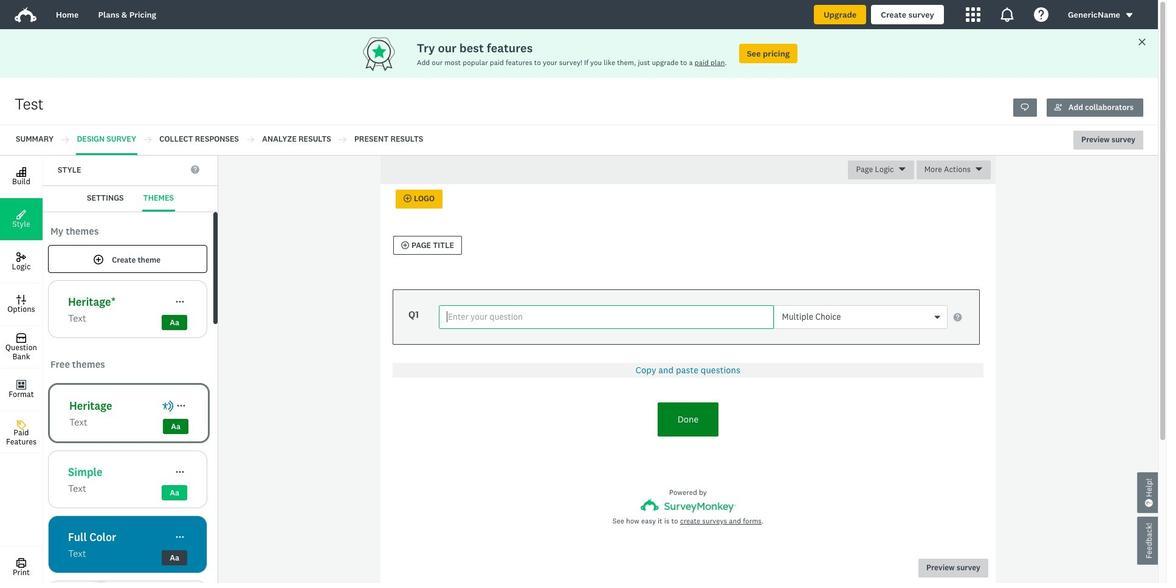 Task type: vqa. For each thing, say whether or not it's contained in the screenshot.
'REWARDS' Image at top left
yes



Task type: describe. For each thing, give the bounding box(es) containing it.
help icon image
[[1034, 7, 1049, 22]]

1 products icon image from the left
[[966, 7, 981, 22]]

surveymonkey logo image
[[15, 7, 36, 23]]

2 products icon image from the left
[[1000, 7, 1015, 22]]

rewards image
[[360, 34, 417, 73]]

surveymonkey image
[[641, 498, 736, 512]]



Task type: locate. For each thing, give the bounding box(es) containing it.
1 horizontal spatial products icon image
[[1000, 7, 1015, 22]]

0 horizontal spatial products icon image
[[966, 7, 981, 22]]

dropdown arrow image
[[1125, 11, 1134, 20]]

products icon image
[[966, 7, 981, 22], [1000, 7, 1015, 22]]



